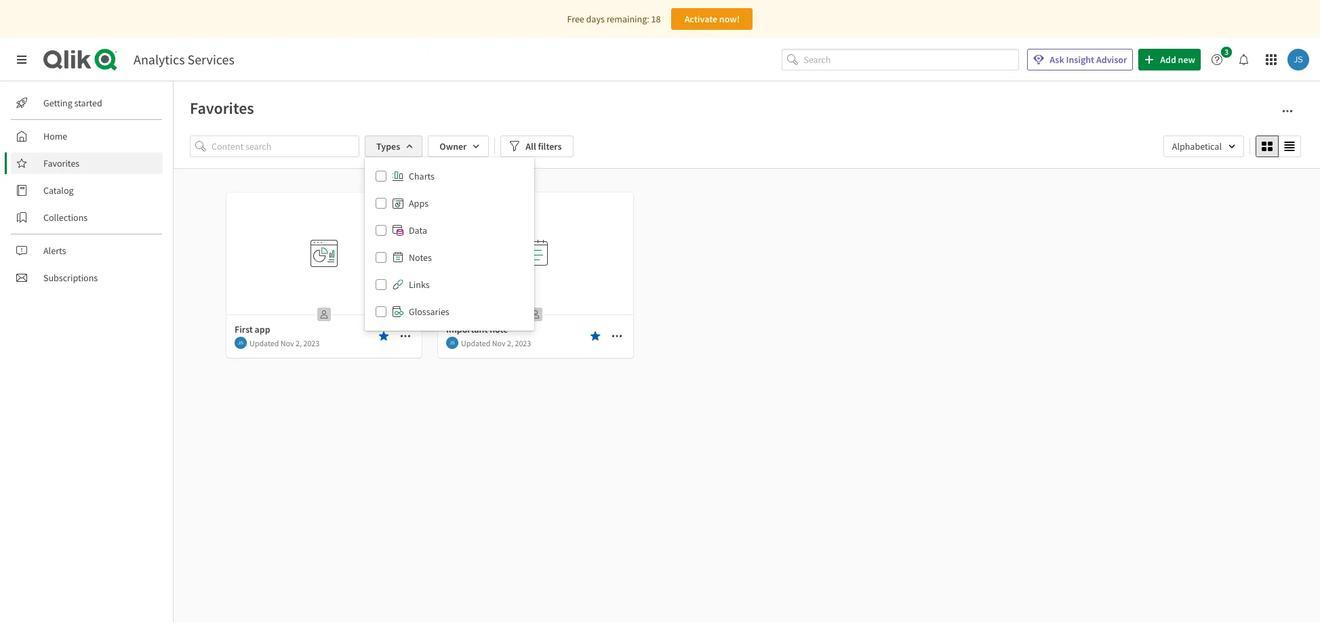 Task type: vqa. For each thing, say whether or not it's contained in the screenshot.
the left Nov
yes



Task type: locate. For each thing, give the bounding box(es) containing it.
more actions image right remove from favorites icon
[[612, 331, 622, 342]]

2,
[[296, 338, 302, 348], [507, 338, 513, 348]]

2, for note
[[507, 338, 513, 348]]

updated for app
[[249, 338, 279, 348]]

filters region
[[190, 133, 1304, 331]]

personal element for first app
[[313, 304, 335, 325]]

glossaries
[[409, 306, 449, 318]]

jacob simon element for first
[[235, 337, 247, 349]]

updated nov 2, 2023
[[249, 338, 320, 348], [461, 338, 531, 348]]

remove from favorites image
[[378, 331, 389, 342]]

data
[[409, 224, 427, 237]]

2 personal element from the left
[[525, 304, 546, 325]]

1 2023 from the left
[[303, 338, 320, 348]]

0 horizontal spatial more actions image
[[400, 331, 411, 342]]

1 updated from the left
[[249, 338, 279, 348]]

1 horizontal spatial favorites
[[190, 98, 254, 119]]

free
[[567, 13, 584, 25]]

analytics services
[[134, 51, 234, 68]]

1 personal element from the left
[[313, 304, 335, 325]]

alerts
[[43, 245, 66, 257]]

days
[[586, 13, 605, 25]]

1 horizontal spatial updated
[[461, 338, 490, 348]]

jacob simon image down first
[[235, 337, 247, 349]]

analytics services element
[[134, 51, 234, 68]]

0 horizontal spatial updated nov 2, 2023
[[249, 338, 320, 348]]

1 jacob simon element from the left
[[235, 337, 247, 349]]

favorites
[[190, 98, 254, 119], [43, 157, 79, 169]]

0 horizontal spatial jacob simon element
[[235, 337, 247, 349]]

analytics
[[134, 51, 185, 68]]

personal element right note
[[525, 304, 546, 325]]

1 horizontal spatial updated nov 2, 2023
[[461, 338, 531, 348]]

favorites inside navigation pane element
[[43, 157, 79, 169]]

ask insight advisor button
[[1027, 49, 1133, 71]]

2 updated from the left
[[461, 338, 490, 348]]

more actions image
[[1282, 106, 1293, 117], [400, 331, 411, 342], [612, 331, 622, 342]]

getting
[[43, 97, 72, 109]]

1 horizontal spatial personal element
[[525, 304, 546, 325]]

jacob simon image
[[235, 337, 247, 349], [446, 337, 458, 349]]

note
[[490, 323, 508, 336]]

3
[[1224, 47, 1229, 57]]

now!
[[719, 13, 740, 25]]

18
[[651, 13, 661, 25]]

add
[[1160, 54, 1176, 66]]

remaining:
[[607, 13, 649, 25]]

favorites up catalog
[[43, 157, 79, 169]]

new
[[1178, 54, 1195, 66]]

nov
[[281, 338, 294, 348], [492, 338, 506, 348]]

updated nov 2, 2023 down note
[[461, 338, 531, 348]]

jacob simon element for important
[[446, 337, 458, 349]]

navigation pane element
[[0, 87, 173, 294]]

more actions image up switch view 'group'
[[1282, 106, 1293, 117]]

links
[[409, 279, 430, 291]]

2 updated nov 2, 2023 from the left
[[461, 338, 531, 348]]

1 2, from the left
[[296, 338, 302, 348]]

2 nov from the left
[[492, 338, 506, 348]]

jacob simon element
[[235, 337, 247, 349], [446, 337, 458, 349]]

subscriptions link
[[11, 267, 163, 289]]

personal element right app
[[313, 304, 335, 325]]

2 jacob simon image from the left
[[446, 337, 458, 349]]

Content search text field
[[212, 136, 359, 157]]

jacob simon image for first app
[[235, 337, 247, 349]]

ask insight advisor
[[1050, 54, 1127, 66]]

0 horizontal spatial nov
[[281, 338, 294, 348]]

1 horizontal spatial jacob simon element
[[446, 337, 458, 349]]

1 horizontal spatial jacob simon image
[[446, 337, 458, 349]]

getting started link
[[11, 92, 163, 114]]

updated nov 2, 2023 down app
[[249, 338, 320, 348]]

0 horizontal spatial 2023
[[303, 338, 320, 348]]

2 2023 from the left
[[515, 338, 531, 348]]

add new button
[[1138, 49, 1201, 71]]

updated
[[249, 338, 279, 348], [461, 338, 490, 348]]

important note
[[446, 323, 508, 336]]

all filters
[[526, 140, 562, 153]]

personal element
[[313, 304, 335, 325], [525, 304, 546, 325]]

Alphabetical field
[[1163, 136, 1244, 157]]

jacob simon element down the "important"
[[446, 337, 458, 349]]

subscriptions
[[43, 272, 98, 284]]

0 horizontal spatial personal element
[[313, 304, 335, 325]]

updated down important note
[[461, 338, 490, 348]]

1 vertical spatial favorites
[[43, 157, 79, 169]]

1 horizontal spatial 2023
[[515, 338, 531, 348]]

owner
[[439, 140, 467, 153]]

0 horizontal spatial updated
[[249, 338, 279, 348]]

add new
[[1160, 54, 1195, 66]]

personal element for important note
[[525, 304, 546, 325]]

app
[[255, 323, 270, 336]]

1 updated nov 2, 2023 from the left
[[249, 338, 320, 348]]

updated for note
[[461, 338, 490, 348]]

types button
[[365, 136, 423, 157]]

alphabetical
[[1172, 140, 1222, 153]]

favorites down services
[[190, 98, 254, 119]]

1 nov from the left
[[281, 338, 294, 348]]

first app
[[235, 323, 270, 336]]

0 horizontal spatial favorites
[[43, 157, 79, 169]]

1 horizontal spatial 2,
[[507, 338, 513, 348]]

2 2, from the left
[[507, 338, 513, 348]]

2 jacob simon element from the left
[[446, 337, 458, 349]]

1 jacob simon image from the left
[[235, 337, 247, 349]]

more actions image right remove from favorites image at the bottom left
[[400, 331, 411, 342]]

1 horizontal spatial more actions image
[[612, 331, 622, 342]]

2023
[[303, 338, 320, 348], [515, 338, 531, 348]]

0 horizontal spatial jacob simon image
[[235, 337, 247, 349]]

jacob simon element down first
[[235, 337, 247, 349]]

1 horizontal spatial nov
[[492, 338, 506, 348]]

0 horizontal spatial 2,
[[296, 338, 302, 348]]

updated down app
[[249, 338, 279, 348]]

favorites link
[[11, 153, 163, 174]]

jacob simon image down the "important"
[[446, 337, 458, 349]]

collections
[[43, 212, 88, 224]]



Task type: describe. For each thing, give the bounding box(es) containing it.
owner button
[[428, 136, 489, 157]]

home link
[[11, 125, 163, 147]]

first
[[235, 323, 253, 336]]

ask
[[1050, 54, 1064, 66]]

Search text field
[[804, 49, 1019, 71]]

updated nov 2, 2023 for app
[[249, 338, 320, 348]]

catalog link
[[11, 180, 163, 201]]

advisor
[[1096, 54, 1127, 66]]

0 vertical spatial favorites
[[190, 98, 254, 119]]

2 horizontal spatial more actions image
[[1282, 106, 1293, 117]]

all filters button
[[501, 136, 573, 157]]

activate now! link
[[671, 8, 753, 30]]

nov for note
[[492, 338, 506, 348]]

jacob simon image for important note
[[446, 337, 458, 349]]

filters
[[538, 140, 562, 153]]

free days remaining: 18
[[567, 13, 661, 25]]

searchbar element
[[782, 49, 1019, 71]]

activate
[[685, 13, 717, 25]]

updated nov 2, 2023 for note
[[461, 338, 531, 348]]

remove from favorites image
[[590, 331, 601, 342]]

started
[[74, 97, 102, 109]]

apps
[[409, 197, 429, 209]]

2023 for first app
[[303, 338, 320, 348]]

home
[[43, 130, 67, 142]]

activate now!
[[685, 13, 740, 25]]

more actions image for important note
[[612, 331, 622, 342]]

all
[[526, 140, 536, 153]]

3 button
[[1206, 47, 1236, 71]]

2023 for important note
[[515, 338, 531, 348]]

close sidebar menu image
[[16, 54, 27, 65]]

notes
[[409, 252, 432, 264]]

jacob simon image
[[1287, 49, 1309, 71]]

catalog
[[43, 184, 74, 197]]

alerts link
[[11, 240, 163, 262]]

2, for app
[[296, 338, 302, 348]]

getting started
[[43, 97, 102, 109]]

collections link
[[11, 207, 163, 228]]

important
[[446, 323, 488, 336]]

nov for app
[[281, 338, 294, 348]]

insight
[[1066, 54, 1094, 66]]

switch view group
[[1256, 136, 1301, 157]]

types
[[376, 140, 400, 153]]

more actions image for first app
[[400, 331, 411, 342]]

charts
[[409, 170, 435, 182]]

services
[[187, 51, 234, 68]]



